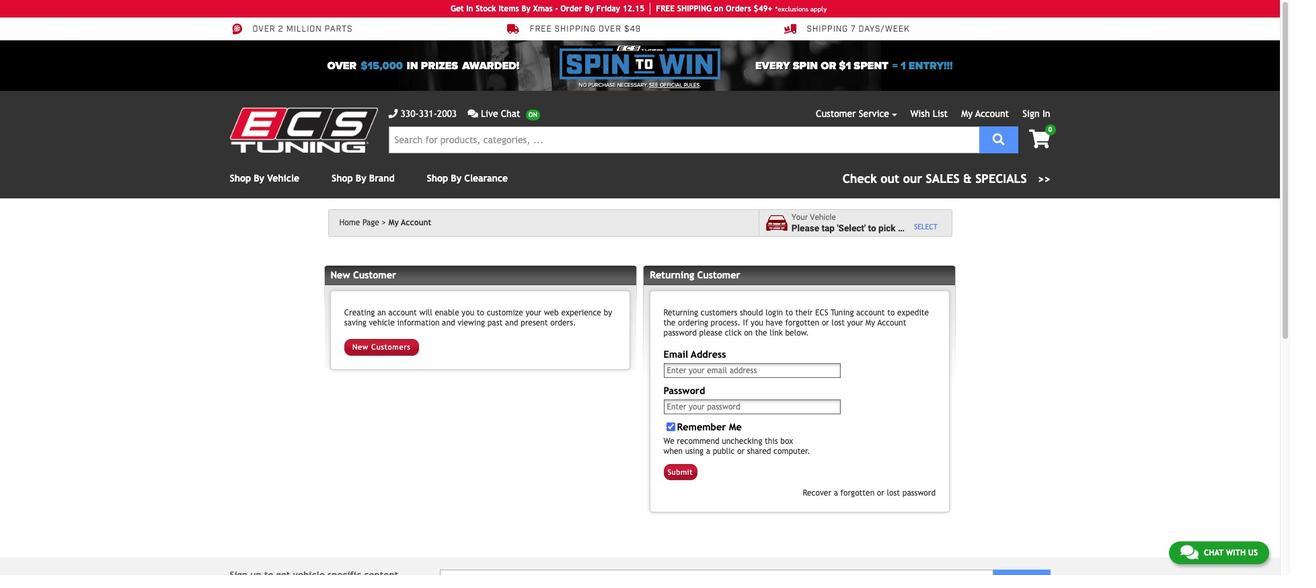 Task type: describe. For each thing, give the bounding box(es) containing it.
creating an account will enable you to customize your web experience by saving vehicle information and viewing past and present orders.
[[344, 308, 613, 327]]

you inside the returning customers should login to their ecs tuning account to expedite the ordering process. if you have forgotten or lost your my account password please click on the link below.
[[751, 318, 764, 327]]

wish
[[911, 108, 931, 119]]

using
[[686, 447, 704, 456]]

by for shop by vehicle
[[254, 173, 265, 184]]

over
[[599, 24, 622, 34]]

0 horizontal spatial chat
[[501, 108, 521, 119]]

$1
[[840, 59, 852, 72]]

free
[[656, 4, 675, 13]]

vehicle inside your vehicle please tap 'select' to pick a vehicle
[[810, 213, 836, 222]]

tuning
[[831, 308, 854, 317]]

1 vertical spatial my
[[389, 218, 399, 227]]

your vehicle please tap 'select' to pick a vehicle
[[792, 213, 935, 233]]

new for new customer
[[331, 269, 350, 281]]

experience
[[562, 308, 602, 317]]

ecs tuning 'spin to win' contest logo image
[[560, 46, 721, 79]]

get
[[451, 4, 464, 13]]

wish list link
[[911, 108, 948, 119]]

entry!!!
[[909, 59, 953, 72]]

sales
[[927, 172, 960, 186]]

$15,000
[[361, 59, 403, 72]]

clearance
[[465, 173, 508, 184]]

&
[[964, 172, 972, 186]]

present
[[521, 318, 548, 327]]

see
[[650, 82, 659, 88]]

ping
[[694, 4, 712, 13]]

returning customer
[[650, 269, 741, 281]]

shopping cart image
[[1030, 130, 1051, 149]]

=
[[893, 59, 898, 72]]

customize
[[487, 308, 524, 317]]

*exclusions
[[776, 5, 809, 12]]

orders
[[726, 4, 752, 13]]

or inside we recommend unchecking this box when using a public or shared computer.
[[738, 447, 745, 456]]

or inside the returning customers should login to their ecs tuning account to expedite the ordering process. if you have forgotten or lost your my account password please click on the link below.
[[822, 318, 830, 327]]

vehicle inside your vehicle please tap 'select' to pick a vehicle
[[906, 222, 935, 233]]

orders.
[[551, 318, 576, 327]]

in for get
[[467, 4, 474, 13]]

free shipping over $49 link
[[507, 23, 642, 35]]

free ship ping on orders $49+ *exclusions apply
[[656, 4, 827, 13]]

by left xmas
[[522, 4, 531, 13]]

select link
[[915, 223, 938, 232]]

enable
[[435, 308, 459, 317]]

sign
[[1023, 108, 1040, 119]]

or right recover
[[878, 489, 885, 498]]

no purchase necessary. see official rules .
[[579, 82, 701, 88]]

items
[[499, 4, 519, 13]]

tap
[[822, 222, 835, 233]]

by for shop by clearance
[[451, 173, 462, 184]]

1 vertical spatial password
[[903, 489, 936, 498]]

password inside the returning customers should login to their ecs tuning account to expedite the ordering process. if you have forgotten or lost your my account password please click on the link below.
[[664, 328, 697, 338]]

shop by clearance
[[427, 173, 508, 184]]

1 and from the left
[[442, 318, 455, 327]]

ordering
[[678, 318, 709, 327]]

public
[[713, 447, 735, 456]]

Remember Me checkbox
[[667, 423, 675, 432]]

box
[[781, 437, 794, 446]]

unchecking
[[722, 437, 763, 446]]

order
[[561, 4, 583, 13]]

over $15,000 in prizes
[[327, 59, 458, 72]]

330-
[[401, 108, 419, 119]]

Email Address email field
[[664, 363, 841, 378]]

recover a forgotten or lost password
[[803, 489, 936, 498]]

this
[[765, 437, 778, 446]]

ecs
[[816, 308, 829, 317]]

address
[[691, 348, 727, 360]]

click
[[725, 328, 742, 338]]

ship
[[678, 4, 694, 13]]

live chat
[[481, 108, 521, 119]]

saving
[[344, 318, 367, 327]]

over 2 million parts
[[253, 24, 353, 34]]

comments image for live
[[468, 109, 479, 118]]

a for vehicle
[[899, 222, 903, 233]]

an
[[377, 308, 386, 317]]

customer inside dropdown button
[[816, 108, 856, 119]]

1 horizontal spatial the
[[756, 328, 768, 338]]

on inside the returning customers should login to their ecs tuning account to expedite the ordering process. if you have forgotten or lost your my account password please click on the link below.
[[744, 328, 753, 338]]

account inside creating an account will enable you to customize your web experience by saving vehicle information and viewing past and present orders.
[[389, 308, 417, 317]]

please
[[700, 328, 723, 338]]

recommend
[[677, 437, 720, 446]]

$49+
[[754, 4, 773, 13]]

shop by vehicle
[[230, 173, 300, 184]]

over for over 2 million parts
[[253, 24, 276, 34]]

2 horizontal spatial account
[[976, 108, 1010, 119]]

my inside the returning customers should login to their ecs tuning account to expedite the ordering process. if you have forgotten or lost your my account password please click on the link below.
[[866, 318, 876, 327]]

shipping 7 days/week link
[[784, 23, 910, 35]]

to left their
[[786, 308, 793, 317]]

by
[[604, 308, 613, 317]]

a for public
[[707, 447, 711, 456]]

viewing
[[458, 318, 485, 327]]

1 horizontal spatial chat
[[1205, 549, 1224, 558]]

ecs tuning image
[[230, 108, 378, 153]]

sign in
[[1023, 108, 1051, 119]]

forgotten inside the returning customers should login to their ecs tuning account to expedite the ordering process. if you have forgotten or lost your my account password please click on the link below.
[[786, 318, 820, 327]]

in
[[407, 59, 418, 72]]

brand
[[369, 173, 395, 184]]

with
[[1227, 549, 1247, 558]]

customer service button
[[816, 107, 898, 121]]

apply
[[811, 5, 827, 12]]

0 horizontal spatial my account
[[389, 218, 432, 227]]

recover
[[803, 489, 832, 498]]

login
[[766, 308, 784, 317]]

account inside the returning customers should login to their ecs tuning account to expedite the ordering process. if you have forgotten or lost your my account password please click on the link below.
[[857, 308, 885, 317]]

official
[[660, 82, 683, 88]]

shipping
[[555, 24, 596, 34]]

by right order
[[585, 4, 594, 13]]

'select'
[[838, 222, 866, 233]]

sales & specials
[[927, 172, 1028, 186]]

spent
[[854, 59, 889, 72]]

purchase
[[589, 82, 616, 88]]

wish list
[[911, 108, 948, 119]]

stock
[[476, 4, 496, 13]]

to inside creating an account will enable you to customize your web experience by saving vehicle information and viewing past and present orders.
[[477, 308, 485, 317]]



Task type: locate. For each thing, give the bounding box(es) containing it.
Search text field
[[389, 127, 980, 153]]

shared
[[748, 447, 772, 456]]

forgotten right recover
[[841, 489, 875, 498]]

chat with us link
[[1170, 542, 1270, 565]]

free shipping over $49
[[530, 24, 642, 34]]

customers
[[701, 308, 738, 317]]

on down if
[[744, 328, 753, 338]]

customer for new customer
[[353, 269, 397, 281]]

0 vertical spatial account
[[976, 108, 1010, 119]]

0 horizontal spatial over
[[253, 24, 276, 34]]

vehicle down ecs tuning image
[[267, 173, 300, 184]]

1 horizontal spatial over
[[327, 59, 357, 72]]

rules
[[684, 82, 700, 88]]

1 horizontal spatial comments image
[[1181, 544, 1199, 561]]

1 vertical spatial over
[[327, 59, 357, 72]]

shop for shop by brand
[[332, 173, 353, 184]]

a
[[899, 222, 903, 233], [707, 447, 711, 456], [834, 489, 839, 498]]

past
[[488, 318, 503, 327]]

comments image left the live
[[468, 109, 479, 118]]

0 horizontal spatial password
[[664, 328, 697, 338]]

comments image inside 'chat with us' link
[[1181, 544, 1199, 561]]

0 vertical spatial password
[[664, 328, 697, 338]]

0 vertical spatial my account
[[962, 108, 1010, 119]]

your up "present"
[[526, 308, 542, 317]]

will
[[420, 308, 433, 317]]

chat
[[501, 108, 521, 119], [1205, 549, 1224, 558]]

shop by clearance link
[[427, 173, 508, 184]]

new
[[331, 269, 350, 281], [353, 343, 369, 352]]

you inside creating an account will enable you to customize your web experience by saving vehicle information and viewing past and present orders.
[[462, 308, 475, 317]]

you up "viewing"
[[462, 308, 475, 317]]

customer up customers
[[698, 269, 741, 281]]

and down enable
[[442, 318, 455, 327]]

lost
[[832, 318, 845, 327], [887, 489, 901, 498]]

process.
[[711, 318, 741, 327]]

1 vertical spatial the
[[756, 328, 768, 338]]

0 vertical spatial forgotten
[[786, 318, 820, 327]]

Password password field
[[664, 400, 841, 415]]

0 horizontal spatial comments image
[[468, 109, 479, 118]]

in for sign
[[1043, 108, 1051, 119]]

0 horizontal spatial shop
[[230, 173, 251, 184]]

customer for returning customer
[[698, 269, 741, 281]]

0 horizontal spatial a
[[707, 447, 711, 456]]

or left $1
[[821, 59, 837, 72]]

a right the using in the right of the page
[[707, 447, 711, 456]]

expedite
[[898, 308, 930, 317]]

new down saving
[[353, 343, 369, 352]]

to up "viewing"
[[477, 308, 485, 317]]

a inside your vehicle please tap 'select' to pick a vehicle
[[899, 222, 903, 233]]

computer.
[[774, 447, 811, 456]]

see official rules link
[[650, 81, 700, 90]]

your inside creating an account will enable you to customize your web experience by saving vehicle information and viewing past and present orders.
[[526, 308, 542, 317]]

my account right page
[[389, 218, 432, 227]]

customer left service at right
[[816, 108, 856, 119]]

0 horizontal spatial my
[[389, 218, 399, 227]]

by
[[522, 4, 531, 13], [585, 4, 594, 13], [254, 173, 265, 184], [356, 173, 367, 184], [451, 173, 462, 184]]

330-331-2003
[[401, 108, 457, 119]]

0 horizontal spatial the
[[664, 318, 676, 327]]

0 horizontal spatial lost
[[832, 318, 845, 327]]

0 vertical spatial on
[[714, 4, 724, 13]]

0 horizontal spatial account
[[389, 308, 417, 317]]

1 vertical spatial forgotten
[[841, 489, 875, 498]]

over for over $15,000 in prizes
[[327, 59, 357, 72]]

0 horizontal spatial you
[[462, 308, 475, 317]]

2 vertical spatial a
[[834, 489, 839, 498]]

1 vertical spatial comments image
[[1181, 544, 1199, 561]]

in
[[467, 4, 474, 13], [1043, 108, 1051, 119]]

1 account from the left
[[389, 308, 417, 317]]

0 horizontal spatial on
[[714, 4, 724, 13]]

every spin or $1 spent = 1 entry!!!
[[756, 59, 953, 72]]

0 vertical spatial lost
[[832, 318, 845, 327]]

returning inside the returning customers should login to their ecs tuning account to expedite the ordering process. if you have forgotten or lost your my account password please click on the link below.
[[664, 308, 699, 317]]

to left expedite
[[888, 308, 895, 317]]

customer
[[816, 108, 856, 119], [353, 269, 397, 281], [698, 269, 741, 281]]

comments image for chat
[[1181, 544, 1199, 561]]

0 vertical spatial over
[[253, 24, 276, 34]]

0
[[1049, 126, 1053, 133]]

phone image
[[389, 109, 398, 118]]

1 vertical spatial you
[[751, 318, 764, 327]]

or
[[821, 59, 837, 72], [822, 318, 830, 327], [738, 447, 745, 456], [878, 489, 885, 498]]

0 horizontal spatial vehicle
[[267, 173, 300, 184]]

1 horizontal spatial new
[[353, 343, 369, 352]]

over left 2
[[253, 24, 276, 34]]

sign in link
[[1023, 108, 1051, 119]]

3 shop from the left
[[427, 173, 448, 184]]

by left the clearance
[[451, 173, 462, 184]]

1 vertical spatial on
[[744, 328, 753, 338]]

0 horizontal spatial your
[[526, 308, 542, 317]]

1 vertical spatial chat
[[1205, 549, 1224, 558]]

a right pick
[[899, 222, 903, 233]]

account inside the returning customers should login to their ecs tuning account to expedite the ordering process. if you have forgotten or lost your my account password please click on the link below.
[[878, 318, 907, 327]]

0 vertical spatial returning
[[650, 269, 695, 281]]

specials
[[976, 172, 1028, 186]]

0 vertical spatial you
[[462, 308, 475, 317]]

web
[[544, 308, 559, 317]]

1 horizontal spatial you
[[751, 318, 764, 327]]

0 horizontal spatial new
[[331, 269, 350, 281]]

get in stock items by xmas - order by friday 12.15
[[451, 4, 645, 13]]

million
[[286, 24, 322, 34]]

should
[[740, 308, 764, 317]]

or down ecs
[[822, 318, 830, 327]]

1 horizontal spatial lost
[[887, 489, 901, 498]]

chat right the live
[[501, 108, 521, 119]]

shop for shop by clearance
[[427, 173, 448, 184]]

1 horizontal spatial my
[[866, 318, 876, 327]]

shop for shop by vehicle
[[230, 173, 251, 184]]

to inside your vehicle please tap 'select' to pick a vehicle
[[869, 222, 877, 233]]

2 shop from the left
[[332, 173, 353, 184]]

on right ping
[[714, 4, 724, 13]]

customer service
[[816, 108, 890, 119]]

2 horizontal spatial customer
[[816, 108, 856, 119]]

0 horizontal spatial customer
[[353, 269, 397, 281]]

search image
[[993, 133, 1005, 145]]

1 vertical spatial returning
[[664, 308, 699, 317]]

vehicle down an
[[369, 318, 395, 327]]

vehicle inside creating an account will enable you to customize your web experience by saving vehicle information and viewing past and present orders.
[[369, 318, 395, 327]]

0 vertical spatial a
[[899, 222, 903, 233]]

account up information at the left bottom of page
[[389, 308, 417, 317]]

1 vertical spatial a
[[707, 447, 711, 456]]

returning for returning customer
[[650, 269, 695, 281]]

0 vertical spatial the
[[664, 318, 676, 327]]

my account up 'search' image
[[962, 108, 1010, 119]]

information
[[397, 318, 440, 327]]

0 horizontal spatial and
[[442, 318, 455, 327]]

2 account from the left
[[857, 308, 885, 317]]

on
[[714, 4, 724, 13], [744, 328, 753, 338]]

1 vertical spatial your
[[848, 318, 864, 327]]

shop by brand link
[[332, 173, 395, 184]]

2 vertical spatial account
[[878, 318, 907, 327]]

select
[[915, 223, 938, 231]]

Email email field
[[440, 570, 994, 575]]

new customer
[[331, 269, 397, 281]]

.
[[700, 82, 701, 88]]

forgotten down their
[[786, 318, 820, 327]]

account right page
[[401, 218, 432, 227]]

we
[[664, 437, 675, 446]]

0 vertical spatial chat
[[501, 108, 521, 119]]

new up creating
[[331, 269, 350, 281]]

comments image
[[468, 109, 479, 118], [1181, 544, 1199, 561]]

remember me
[[677, 422, 742, 433]]

1 horizontal spatial your
[[848, 318, 864, 327]]

the
[[664, 318, 676, 327], [756, 328, 768, 338]]

2
[[278, 24, 284, 34]]

the left link
[[756, 328, 768, 338]]

2 vertical spatial my
[[866, 318, 876, 327]]

1 vertical spatial new
[[353, 343, 369, 352]]

1 horizontal spatial account
[[857, 308, 885, 317]]

below.
[[786, 328, 809, 338]]

if
[[743, 318, 749, 327]]

a right recover
[[834, 489, 839, 498]]

chat left with
[[1205, 549, 1224, 558]]

prizes
[[421, 59, 458, 72]]

by down ecs tuning image
[[254, 173, 265, 184]]

330-331-2003 link
[[389, 107, 457, 121]]

customer up an
[[353, 269, 397, 281]]

0 vertical spatial in
[[467, 4, 474, 13]]

1 vertical spatial lost
[[887, 489, 901, 498]]

my
[[962, 108, 973, 119], [389, 218, 399, 227], [866, 318, 876, 327]]

2 horizontal spatial my
[[962, 108, 973, 119]]

1 horizontal spatial forgotten
[[841, 489, 875, 498]]

to left pick
[[869, 222, 877, 233]]

comments image left chat with us
[[1181, 544, 1199, 561]]

in right sign
[[1043, 108, 1051, 119]]

home page link
[[340, 218, 386, 227]]

page
[[363, 218, 380, 227]]

1 vertical spatial my account
[[389, 218, 432, 227]]

0 horizontal spatial account
[[401, 218, 432, 227]]

us
[[1249, 549, 1259, 558]]

by for shop by brand
[[356, 173, 367, 184]]

vehicle up tap
[[810, 213, 836, 222]]

in right get
[[467, 4, 474, 13]]

the left ordering
[[664, 318, 676, 327]]

1 horizontal spatial customer
[[698, 269, 741, 281]]

account up 'search' image
[[976, 108, 1010, 119]]

*exclusions apply link
[[776, 4, 827, 14]]

account right tuning
[[857, 308, 885, 317]]

and
[[442, 318, 455, 327], [505, 318, 519, 327]]

have
[[766, 318, 783, 327]]

2 and from the left
[[505, 318, 519, 327]]

comments image inside live chat link
[[468, 109, 479, 118]]

1 shop from the left
[[230, 173, 251, 184]]

home page
[[340, 218, 380, 227]]

xmas
[[533, 4, 553, 13]]

1 vertical spatial account
[[401, 218, 432, 227]]

vehicle
[[906, 222, 935, 233], [369, 318, 395, 327]]

new customers
[[353, 343, 411, 352]]

0 vertical spatial vehicle
[[906, 222, 935, 233]]

2 horizontal spatial a
[[899, 222, 903, 233]]

returning
[[650, 269, 695, 281], [664, 308, 699, 317]]

email address
[[664, 348, 727, 360]]

0 vertical spatial comments image
[[468, 109, 479, 118]]

1 vertical spatial vehicle
[[369, 318, 395, 327]]

account
[[976, 108, 1010, 119], [401, 218, 432, 227], [878, 318, 907, 327]]

every
[[756, 59, 791, 72]]

1 vertical spatial vehicle
[[810, 213, 836, 222]]

vehicle right pick
[[906, 222, 935, 233]]

days/week
[[859, 24, 910, 34]]

0 vertical spatial your
[[526, 308, 542, 317]]

1 horizontal spatial vehicle
[[810, 213, 836, 222]]

and down customize
[[505, 318, 519, 327]]

1 horizontal spatial in
[[1043, 108, 1051, 119]]

2 horizontal spatial shop
[[427, 173, 448, 184]]

over down parts on the left top of page
[[327, 59, 357, 72]]

account
[[389, 308, 417, 317], [857, 308, 885, 317]]

you right if
[[751, 318, 764, 327]]

lost inside the returning customers should login to their ecs tuning account to expedite the ordering process. if you have forgotten or lost your my account password please click on the link below.
[[832, 318, 845, 327]]

1 horizontal spatial my account
[[962, 108, 1010, 119]]

shop by brand
[[332, 173, 395, 184]]

by left brand
[[356, 173, 367, 184]]

0 horizontal spatial vehicle
[[369, 318, 395, 327]]

1 horizontal spatial vehicle
[[906, 222, 935, 233]]

new customers link
[[344, 339, 419, 356]]

no
[[579, 82, 587, 88]]

vehicle
[[267, 173, 300, 184], [810, 213, 836, 222]]

returning for returning customers should login to their ecs tuning account to expedite the ordering process. if you have forgotten or lost your my account password please click on the link below.
[[664, 308, 699, 317]]

1 vertical spatial in
[[1043, 108, 1051, 119]]

you
[[462, 308, 475, 317], [751, 318, 764, 327]]

1 horizontal spatial on
[[744, 328, 753, 338]]

to
[[869, 222, 877, 233], [477, 308, 485, 317], [786, 308, 793, 317], [888, 308, 895, 317]]

0 horizontal spatial in
[[467, 4, 474, 13]]

or down unchecking
[[738, 447, 745, 456]]

1 horizontal spatial account
[[878, 318, 907, 327]]

account down expedite
[[878, 318, 907, 327]]

0 vertical spatial new
[[331, 269, 350, 281]]

a inside we recommend unchecking this box when using a public or shared computer.
[[707, 447, 711, 456]]

your inside the returning customers should login to their ecs tuning account to expedite the ordering process. if you have forgotten or lost your my account password please click on the link below.
[[848, 318, 864, 327]]

0 vertical spatial my
[[962, 108, 973, 119]]

0 vertical spatial vehicle
[[267, 173, 300, 184]]

new for new customers
[[353, 343, 369, 352]]

0 link
[[1019, 125, 1056, 150]]

remember
[[677, 422, 726, 433]]

None submit
[[664, 464, 698, 481]]

live chat link
[[468, 107, 540, 121]]

0 horizontal spatial forgotten
[[786, 318, 820, 327]]

your down tuning
[[848, 318, 864, 327]]

1 horizontal spatial a
[[834, 489, 839, 498]]

1 horizontal spatial password
[[903, 489, 936, 498]]

1 horizontal spatial shop
[[332, 173, 353, 184]]

1 horizontal spatial and
[[505, 318, 519, 327]]



Task type: vqa. For each thing, say whether or not it's contained in the screenshot.
Great within great super easy installation. makes wheelshift a breeze especially egen using spacers
no



